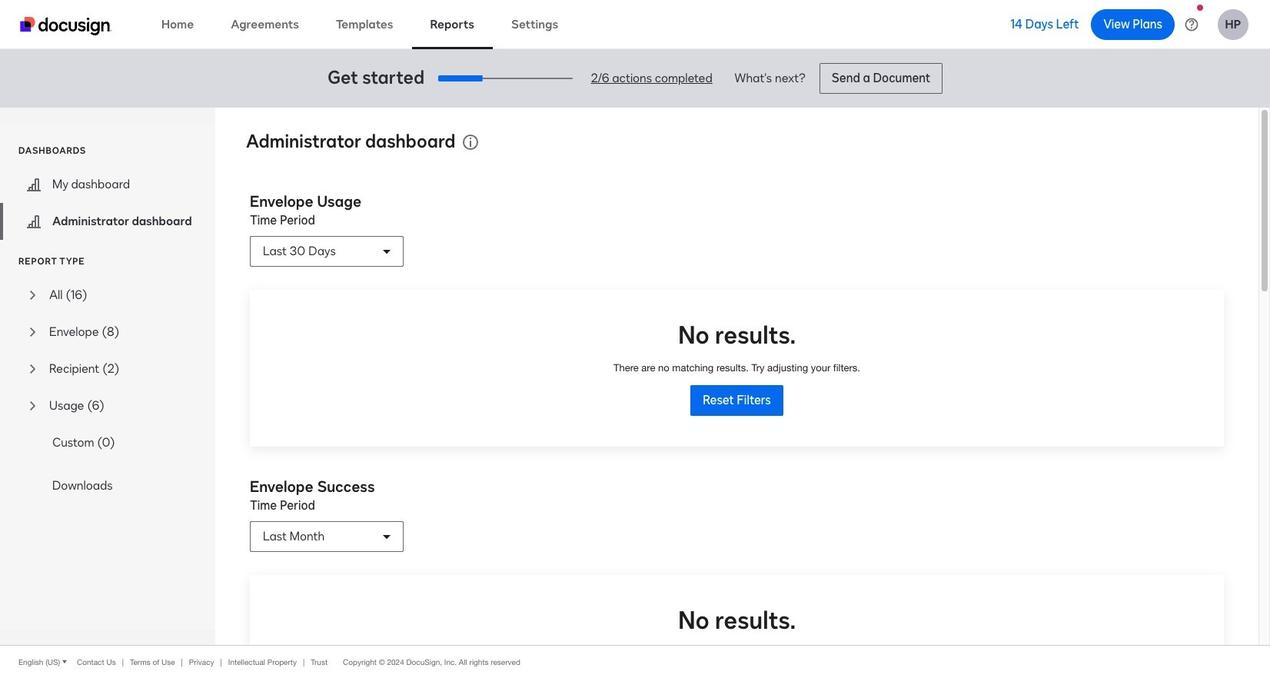 Task type: describe. For each thing, give the bounding box(es) containing it.
docusign esignature image
[[20, 17, 112, 35]]

dashboards element
[[0, 166, 215, 240]]

report type element
[[0, 277, 215, 461]]



Task type: vqa. For each thing, say whether or not it's contained in the screenshot.
More Info region
yes



Task type: locate. For each thing, give the bounding box(es) containing it.
more info region
[[0, 645, 1270, 678]]



